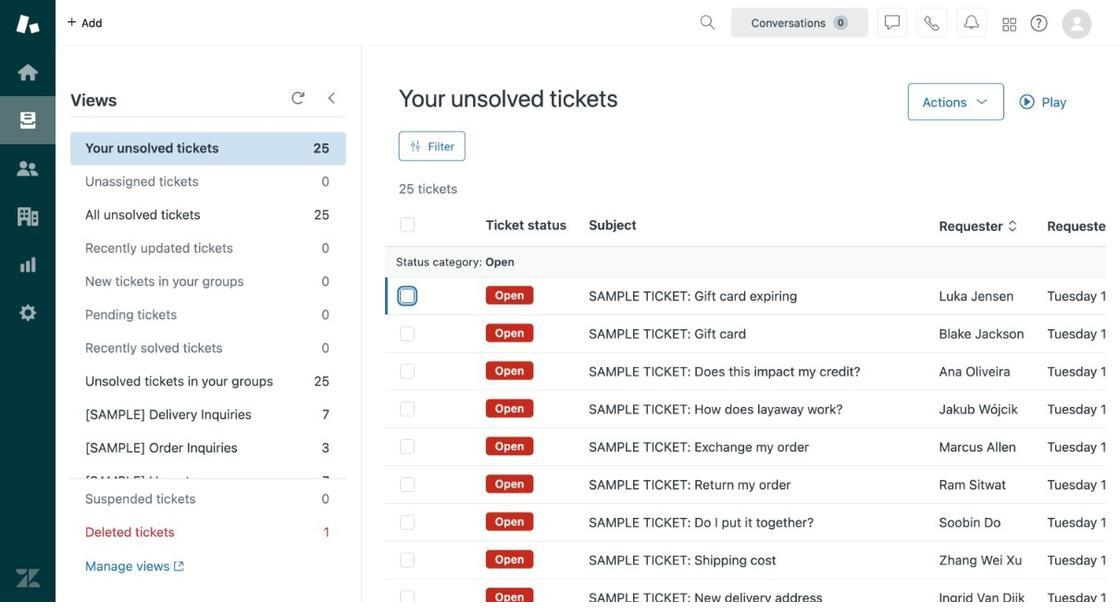 Task type: describe. For each thing, give the bounding box(es) containing it.
get help image
[[1031, 15, 1048, 31]]

get started image
[[16, 60, 40, 84]]

organizations image
[[16, 205, 40, 229]]

button displays agent's chat status as invisible. image
[[885, 15, 900, 30]]

hide panel views image
[[324, 91, 339, 106]]

5 row from the top
[[385, 428, 1120, 466]]

2 row from the top
[[385, 315, 1120, 353]]

opens in a new tab image
[[170, 561, 184, 573]]

notifications image
[[965, 15, 979, 30]]

9 row from the top
[[385, 580, 1120, 603]]

zendesk image
[[16, 567, 40, 591]]

zendesk products image
[[1003, 18, 1016, 31]]

7 row from the top
[[385, 504, 1120, 542]]

zendesk support image
[[16, 12, 40, 36]]

views image
[[16, 108, 40, 132]]



Task type: locate. For each thing, give the bounding box(es) containing it.
admin image
[[16, 301, 40, 325]]

row
[[385, 277, 1120, 315], [385, 315, 1120, 353], [385, 353, 1120, 391], [385, 391, 1120, 428], [385, 428, 1120, 466], [385, 466, 1120, 504], [385, 504, 1120, 542], [385, 542, 1120, 580], [385, 580, 1120, 603]]

customers image
[[16, 157, 40, 181]]

main element
[[0, 0, 56, 603]]

1 row from the top
[[385, 277, 1120, 315]]

refresh views pane image
[[291, 91, 306, 106]]

4 row from the top
[[385, 391, 1120, 428]]

reporting image
[[16, 253, 40, 277]]

3 row from the top
[[385, 353, 1120, 391]]

8 row from the top
[[385, 542, 1120, 580]]

6 row from the top
[[385, 466, 1120, 504]]



Task type: vqa. For each thing, say whether or not it's contained in the screenshot.
arrow down image
no



